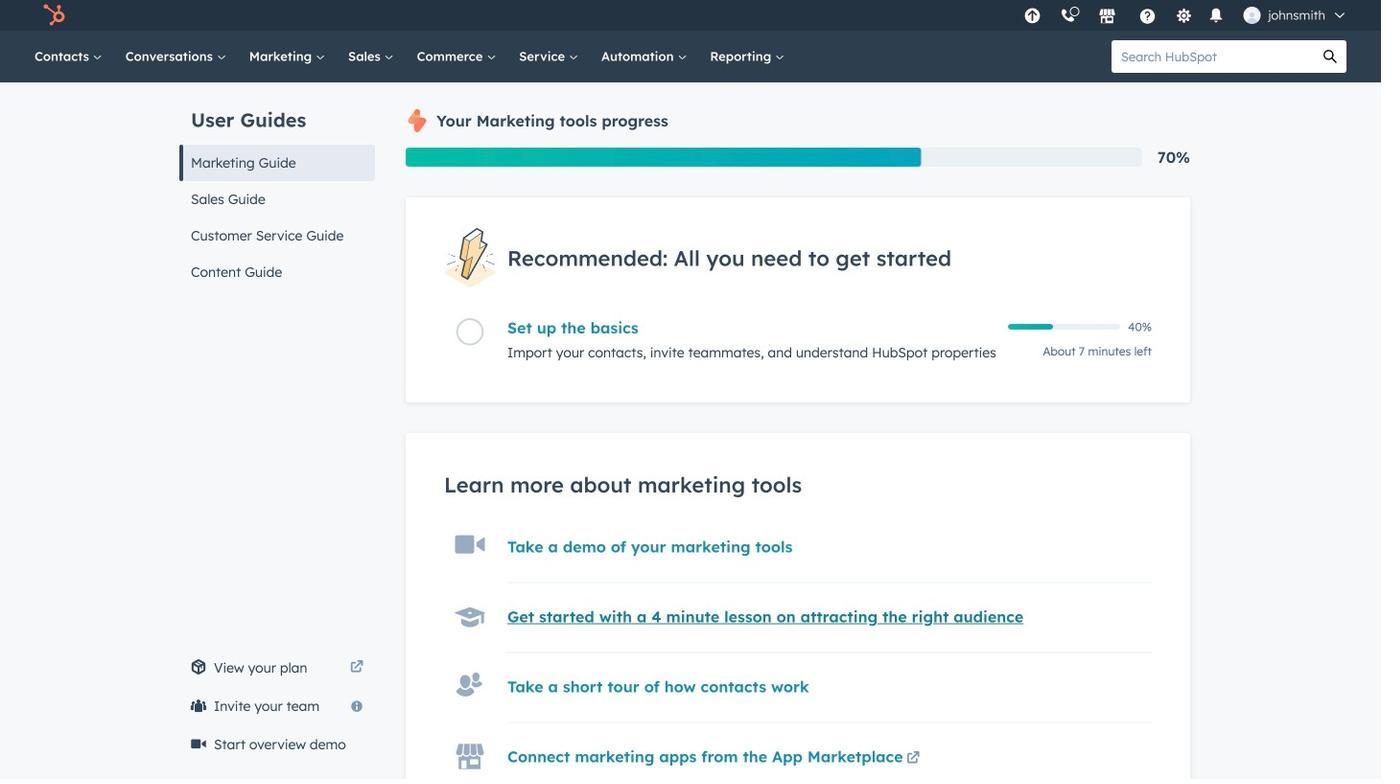 Task type: vqa. For each thing, say whether or not it's contained in the screenshot.
'HubSpot' icon
no



Task type: locate. For each thing, give the bounding box(es) containing it.
marketplaces image
[[1099, 9, 1116, 26]]

menu
[[1014, 0, 1359, 31]]

progress bar
[[406, 148, 922, 167]]

link opens in a new window image
[[350, 657, 364, 680], [907, 749, 920, 772], [907, 753, 920, 767]]

Search HubSpot search field
[[1112, 40, 1314, 73]]

user guides element
[[179, 83, 375, 291]]

john smith image
[[1244, 7, 1261, 24]]



Task type: describe. For each thing, give the bounding box(es) containing it.
link opens in a new window image
[[350, 662, 364, 675]]

[object object] complete progress bar
[[1008, 324, 1053, 330]]



